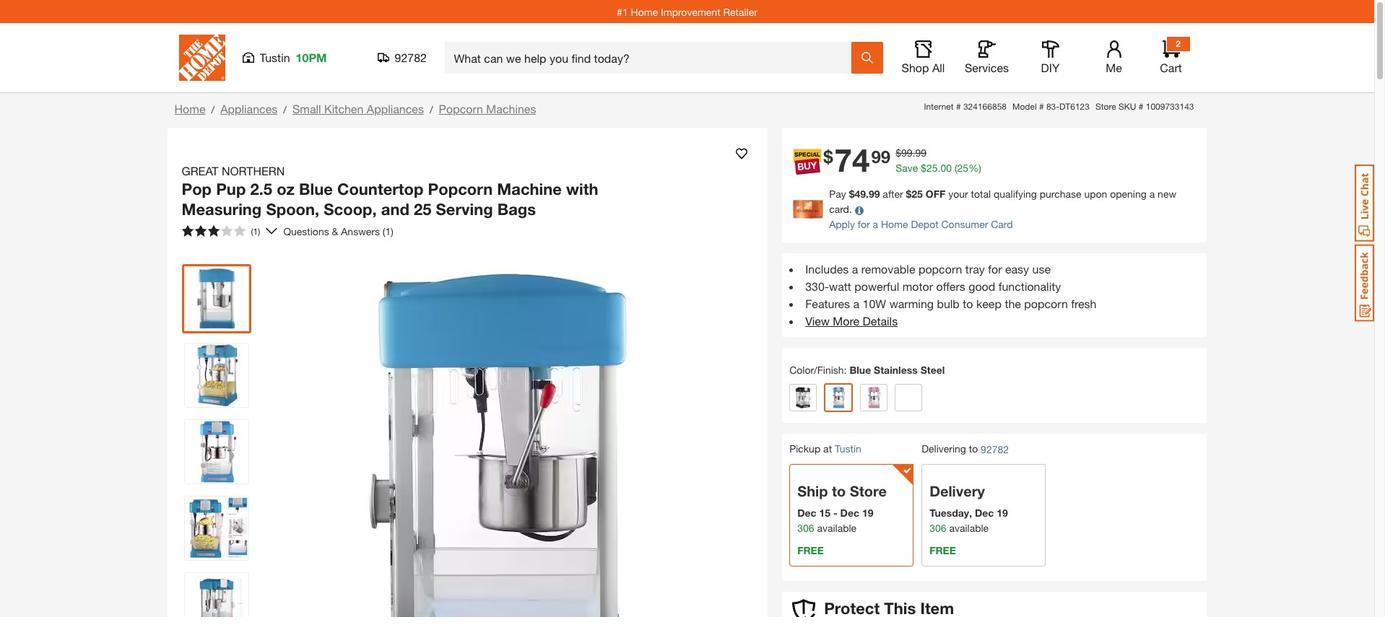 Task type: locate. For each thing, give the bounding box(es) containing it.
306 down ship
[[798, 522, 815, 535]]

black image
[[793, 387, 814, 409]]

delivery tuesday, dec 19 306 available
[[930, 483, 1008, 535]]

0 vertical spatial to
[[963, 297, 973, 311]]

25 left the off
[[912, 188, 923, 200]]

306 inside delivery tuesday, dec 19 306 available
[[930, 522, 947, 535]]

1 free from the left
[[798, 545, 824, 557]]

. up save
[[913, 147, 916, 159]]

19 right tuesday,
[[997, 507, 1008, 520]]

0 horizontal spatial popcorn
[[919, 263, 963, 276]]

tustin 10pm
[[260, 51, 327, 64]]

0 vertical spatial 92782
[[395, 51, 427, 64]]

1 appliances from the left
[[220, 102, 278, 116]]

for down "info" image
[[858, 218, 870, 231]]

popcorn for machines
[[439, 102, 483, 116]]

3 # from the left
[[1139, 101, 1144, 112]]

0 horizontal spatial #
[[956, 101, 961, 112]]

tustin
[[260, 51, 290, 64], [835, 443, 862, 455]]

/ left popcorn machines link
[[430, 103, 433, 116]]

offers
[[937, 280, 966, 294]]

includes a removable popcorn tray for easy use 330-watt powerful motor offers good functionality features a 10w warming bulb to keep the popcorn fresh view more details
[[806, 263, 1097, 328]]

2 horizontal spatial #
[[1139, 101, 1144, 112]]

2 available from the left
[[950, 522, 989, 535]]

includes
[[806, 263, 849, 276]]

/ right home link
[[211, 103, 215, 116]]

2 306 from the left
[[930, 522, 947, 535]]

appliances
[[220, 102, 278, 116], [367, 102, 424, 116]]

appliances left small
[[220, 102, 278, 116]]

great northern pop pup 2.5 oz blue countertop popcorn machine with measuring spoon, scoop, and 25 serving bags
[[182, 164, 598, 219]]

25 right 00
[[958, 162, 969, 174]]

free
[[798, 545, 824, 557], [930, 545, 956, 557]]

for right 'tray'
[[988, 263, 1002, 276]]

0 horizontal spatial 99
[[872, 147, 891, 167]]

2 19 from the left
[[997, 507, 1008, 520]]

(1)
[[383, 225, 394, 237], [251, 226, 260, 237]]

0 vertical spatial tustin
[[260, 51, 290, 64]]

dec right -
[[841, 507, 860, 520]]

blue right "oz" at the left top of the page
[[299, 180, 333, 199]]

1 vertical spatial store
[[850, 483, 887, 500]]

2 # from the left
[[1039, 101, 1044, 112]]

2 horizontal spatial dec
[[975, 507, 994, 520]]

view more details link
[[806, 315, 898, 328]]

# right internet
[[956, 101, 961, 112]]

red image
[[898, 387, 920, 409]]

a
[[1150, 188, 1155, 200], [873, 218, 878, 231], [852, 263, 858, 276], [854, 297, 860, 311]]

total
[[971, 188, 991, 200]]

1 vertical spatial .
[[938, 162, 941, 174]]

25 left 00
[[927, 162, 938, 174]]

74
[[835, 141, 870, 179]]

/ left small
[[283, 103, 287, 116]]

blue right ":"
[[850, 364, 871, 377]]

1 horizontal spatial for
[[988, 263, 1002, 276]]

1 horizontal spatial free
[[930, 545, 956, 557]]

services
[[965, 61, 1009, 74]]

1 # from the left
[[956, 101, 961, 112]]

free for tuesday,
[[930, 545, 956, 557]]

0 horizontal spatial tustin
[[260, 51, 290, 64]]

me
[[1106, 61, 1122, 74]]

0 vertical spatial store
[[1096, 101, 1117, 112]]

/
[[211, 103, 215, 116], [283, 103, 287, 116], [430, 103, 433, 116]]

1 horizontal spatial /
[[283, 103, 287, 116]]

(1) down measuring
[[251, 226, 260, 237]]

10w
[[863, 297, 887, 311]]

for inside includes a removable popcorn tray for easy use 330-watt powerful motor offers good functionality features a 10w warming bulb to keep the popcorn fresh view more details
[[988, 263, 1002, 276]]

fresh
[[1071, 297, 1097, 311]]

dec inside delivery tuesday, dec 19 306 available
[[975, 507, 994, 520]]

popcorn for machine
[[428, 180, 493, 199]]

store down tustin button
[[850, 483, 887, 500]]

2 horizontal spatial 99
[[916, 147, 927, 159]]

1 vertical spatial 92782
[[981, 444, 1009, 456]]

motor
[[903, 280, 933, 294]]

available down -
[[817, 522, 857, 535]]

machines
[[486, 102, 536, 116]]

available inside delivery tuesday, dec 19 306 available
[[950, 522, 989, 535]]

store left sku at the top right of page
[[1096, 101, 1117, 112]]

live chat image
[[1355, 165, 1375, 242]]

0 horizontal spatial appliances
[[220, 102, 278, 116]]

&
[[332, 225, 338, 237]]

1 horizontal spatial 99
[[902, 147, 913, 159]]

2 appliances from the left
[[367, 102, 424, 116]]

. left (
[[938, 162, 941, 174]]

2 vertical spatial home
[[881, 218, 908, 231]]

25
[[927, 162, 938, 174], [958, 162, 969, 174], [912, 188, 923, 200], [414, 200, 432, 219]]

great
[[182, 164, 219, 178]]

popcorn machines link
[[439, 102, 536, 116]]

at
[[824, 443, 832, 455]]

0 horizontal spatial 92782
[[395, 51, 427, 64]]

home / appliances / small kitchen appliances / popcorn machines
[[174, 102, 536, 116]]

1 horizontal spatial home
[[631, 5, 658, 18]]

retailer
[[723, 5, 758, 18]]

1 horizontal spatial #
[[1039, 101, 1044, 112]]

0 vertical spatial popcorn
[[439, 102, 483, 116]]

removable
[[862, 263, 916, 276]]

appliances right the kitchen
[[367, 102, 424, 116]]

pay
[[829, 188, 846, 200]]

info image
[[855, 206, 864, 215]]

3 dec from the left
[[975, 507, 994, 520]]

1 99 from the left
[[872, 147, 891, 167]]

What can we help you find today? search field
[[454, 43, 851, 73]]

1 vertical spatial home
[[174, 102, 206, 116]]

home down the home depot logo
[[174, 102, 206, 116]]

popcorn down functionality
[[1025, 297, 1068, 311]]

(
[[955, 162, 958, 174]]

:
[[844, 364, 847, 377]]

to inside ship to store dec 15 - dec 19 306 available
[[832, 483, 846, 500]]

serving
[[436, 200, 493, 219]]

19
[[862, 507, 874, 520], [997, 507, 1008, 520]]

1 available from the left
[[817, 522, 857, 535]]

to inside delivering to 92782
[[969, 443, 978, 455]]

0 horizontal spatial .
[[913, 147, 916, 159]]

49.99
[[855, 188, 880, 200]]

2 free from the left
[[930, 545, 956, 557]]

0 horizontal spatial 19
[[862, 507, 874, 520]]

1 horizontal spatial dec
[[841, 507, 860, 520]]

25 right the and
[[414, 200, 432, 219]]

questions & answers (1)
[[283, 225, 394, 237]]

1 horizontal spatial tustin
[[835, 443, 862, 455]]

1 vertical spatial for
[[988, 263, 1002, 276]]

dec right tuesday,
[[975, 507, 994, 520]]

popcorn left machines
[[439, 102, 483, 116]]

to right the bulb
[[963, 297, 973, 311]]

1 horizontal spatial 306
[[930, 522, 947, 535]]

306 down tuesday,
[[930, 522, 947, 535]]

dec left 15
[[798, 507, 817, 520]]

306
[[798, 522, 815, 535], [930, 522, 947, 535]]

details
[[863, 315, 898, 328]]

19 right -
[[862, 507, 874, 520]]

blue
[[299, 180, 333, 199], [850, 364, 871, 377]]

opening
[[1110, 188, 1147, 200]]

to up -
[[832, 483, 846, 500]]

pickup
[[790, 443, 821, 455]]

available down tuesday,
[[950, 522, 989, 535]]

$
[[824, 147, 833, 167], [896, 147, 902, 159], [921, 162, 927, 174], [849, 188, 855, 200], [906, 188, 912, 200]]

1 horizontal spatial 19
[[997, 507, 1008, 520]]

steel
[[921, 364, 945, 377]]

tustin left 10pm
[[260, 51, 290, 64]]

0 vertical spatial popcorn
[[919, 263, 963, 276]]

functionality
[[999, 280, 1061, 294]]

0 vertical spatial blue
[[299, 180, 333, 199]]

1 horizontal spatial popcorn
[[1025, 297, 1068, 311]]

2 vertical spatial to
[[832, 483, 846, 500]]

pup
[[216, 180, 246, 199]]

all
[[933, 61, 945, 74]]

a left new
[[1150, 188, 1155, 200]]

home right "#1" on the left top of page
[[631, 5, 658, 18]]

1 vertical spatial to
[[969, 443, 978, 455]]

available
[[817, 522, 857, 535], [950, 522, 989, 535]]

for
[[858, 218, 870, 231], [988, 263, 1002, 276]]

306 inside ship to store dec 15 - dec 19 306 available
[[798, 522, 815, 535]]

92782 link
[[981, 442, 1009, 457]]

1 horizontal spatial appliances
[[367, 102, 424, 116]]

popcorn inside great northern pop pup 2.5 oz blue countertop popcorn machine with measuring spoon, scoop, and 25 serving bags
[[428, 180, 493, 199]]

1 horizontal spatial available
[[950, 522, 989, 535]]

# right sku at the top right of page
[[1139, 101, 1144, 112]]

warming
[[890, 297, 934, 311]]

0 horizontal spatial blue
[[299, 180, 333, 199]]

0 horizontal spatial available
[[817, 522, 857, 535]]

(1) down the and
[[383, 225, 394, 237]]

to left 92782 link
[[969, 443, 978, 455]]

home left depot at right
[[881, 218, 908, 231]]

0 horizontal spatial 306
[[798, 522, 815, 535]]

1 horizontal spatial 92782
[[981, 444, 1009, 456]]

2 horizontal spatial home
[[881, 218, 908, 231]]

92782 inside delivering to 92782
[[981, 444, 1009, 456]]

0 horizontal spatial store
[[850, 483, 887, 500]]

home
[[631, 5, 658, 18], [174, 102, 206, 116], [881, 218, 908, 231]]

0 horizontal spatial dec
[[798, 507, 817, 520]]

popcorn up offers
[[919, 263, 963, 276]]

1 vertical spatial blue
[[850, 364, 871, 377]]

0 horizontal spatial /
[[211, 103, 215, 116]]

0 horizontal spatial for
[[858, 218, 870, 231]]

tustin right at
[[835, 443, 862, 455]]

ship to store dec 15 - dec 19 306 available
[[798, 483, 887, 535]]

0 horizontal spatial free
[[798, 545, 824, 557]]

99
[[872, 147, 891, 167], [902, 147, 913, 159], [916, 147, 927, 159]]

1 19 from the left
[[862, 507, 874, 520]]

1 / from the left
[[211, 103, 215, 116]]

to for 92782
[[969, 443, 978, 455]]

# left 83-
[[1039, 101, 1044, 112]]

store inside ship to store dec 15 - dec 19 306 available
[[850, 483, 887, 500]]

diy button
[[1028, 40, 1074, 75]]

2 horizontal spatial /
[[430, 103, 433, 116]]

free down 15
[[798, 545, 824, 557]]

$ 74 99
[[824, 141, 891, 179]]

internet
[[924, 101, 954, 112]]

features
[[806, 297, 850, 311]]

1 horizontal spatial store
[[1096, 101, 1117, 112]]

1 horizontal spatial blue
[[850, 364, 871, 377]]

$ left 74
[[824, 147, 833, 167]]

blue stainless steel great northern popcorn machines 83 dt6123 c3.2 image
[[185, 420, 248, 484]]

blue stainless steel great northern popcorn machines 83 dt6123 1f.4 image
[[185, 574, 248, 618]]

$ right pay
[[849, 188, 855, 200]]

0 vertical spatial for
[[858, 218, 870, 231]]

scoop,
[[324, 200, 377, 219]]

more
[[833, 315, 860, 328]]

0 vertical spatial home
[[631, 5, 658, 18]]

1 vertical spatial popcorn
[[1025, 297, 1068, 311]]

25 inside great northern pop pup 2.5 oz blue countertop popcorn machine with measuring spoon, scoop, and 25 serving bags
[[414, 200, 432, 219]]

dt6123
[[1060, 101, 1090, 112]]

store
[[1096, 101, 1117, 112], [850, 483, 887, 500]]

free down tuesday,
[[930, 545, 956, 557]]

delivering to 92782
[[922, 443, 1009, 456]]

0 horizontal spatial (1)
[[251, 226, 260, 237]]

1 306 from the left
[[798, 522, 815, 535]]

0 horizontal spatial home
[[174, 102, 206, 116]]

the home depot logo image
[[179, 35, 225, 81]]

home link
[[174, 102, 206, 116]]

1 vertical spatial popcorn
[[428, 180, 493, 199]]

view
[[806, 315, 830, 328]]

99 inside $ 74 99
[[872, 147, 891, 167]]

popcorn
[[439, 102, 483, 116], [428, 180, 493, 199]]

popcorn up serving
[[428, 180, 493, 199]]

northern
[[222, 164, 285, 178]]

small
[[293, 102, 321, 116]]



Task type: vqa. For each thing, say whether or not it's contained in the screenshot.
second 12 from the right
no



Task type: describe. For each thing, give the bounding box(es) containing it.
spoon,
[[266, 200, 319, 219]]

$ 99 . 99 save $ 25 . 00 ( 25 %)
[[896, 147, 982, 174]]

%)
[[969, 162, 982, 174]]

stainless
[[874, 364, 918, 377]]

92782 button
[[377, 51, 427, 65]]

2 99 from the left
[[902, 147, 913, 159]]

internet # 324166858 model # 83-dt6123 store sku # 1009733143
[[924, 101, 1194, 112]]

feedback link image
[[1355, 244, 1375, 322]]

1 horizontal spatial (1)
[[383, 225, 394, 237]]

1 dec from the left
[[798, 507, 817, 520]]

blue inside great northern pop pup 2.5 oz blue countertop popcorn machine with measuring spoon, scoop, and 25 serving bags
[[299, 180, 333, 199]]

bulb
[[937, 297, 960, 311]]

to for store
[[832, 483, 846, 500]]

powerful
[[855, 280, 900, 294]]

questions
[[283, 225, 329, 237]]

2 dec from the left
[[841, 507, 860, 520]]

after
[[883, 188, 903, 200]]

324166858
[[964, 101, 1007, 112]]

a up view more details link at the bottom right
[[854, 297, 860, 311]]

your total qualifying purchase upon opening a new card.
[[829, 188, 1177, 216]]

to inside includes a removable popcorn tray for easy use 330-watt powerful motor offers good functionality features a 10w warming bulb to keep the popcorn fresh view more details
[[963, 297, 973, 311]]

a inside your total qualifying purchase upon opening a new card.
[[1150, 188, 1155, 200]]

tuesday,
[[930, 507, 972, 520]]

shop
[[902, 61, 929, 74]]

(1) inside (1) button
[[251, 226, 260, 237]]

92782 inside button
[[395, 51, 427, 64]]

small kitchen appliances link
[[293, 102, 424, 116]]

00
[[941, 162, 952, 174]]

83-
[[1047, 101, 1060, 112]]

a up 'powerful'
[[852, 263, 858, 276]]

with
[[566, 180, 598, 199]]

pickup at tustin
[[790, 443, 862, 455]]

apply now image
[[793, 200, 829, 219]]

(1) link
[[176, 220, 278, 243]]

me button
[[1091, 40, 1137, 75]]

10pm
[[296, 51, 327, 64]]

shop all button
[[900, 40, 947, 75]]

card
[[991, 218, 1013, 231]]

15
[[820, 507, 831, 520]]

countertop
[[337, 180, 424, 199]]

3 stars image
[[182, 225, 245, 237]]

your
[[949, 188, 968, 200]]

ship
[[798, 483, 828, 500]]

(1) button
[[176, 220, 266, 243]]

2
[[1176, 38, 1181, 49]]

$ up save
[[896, 147, 902, 159]]

pink image
[[863, 387, 885, 409]]

qualifying
[[994, 188, 1037, 200]]

1 vertical spatial tustin
[[835, 443, 862, 455]]

measuring
[[182, 200, 262, 219]]

330-
[[806, 280, 829, 294]]

19 inside ship to store dec 15 - dec 19 306 available
[[862, 507, 874, 520]]

-
[[834, 507, 838, 520]]

appliances link
[[220, 102, 278, 116]]

blue stainless steel great northern popcorn machines 83 dt6123 64.0 image
[[185, 267, 248, 331]]

19 inside delivery tuesday, dec 19 306 available
[[997, 507, 1008, 520]]

watt
[[829, 280, 852, 294]]

services button
[[964, 40, 1010, 75]]

pop
[[182, 180, 212, 199]]

easy
[[1006, 263, 1029, 276]]

consumer
[[942, 218, 988, 231]]

0 vertical spatial .
[[913, 147, 916, 159]]

delivering
[[922, 443, 966, 455]]

apply for a home depot consumer card
[[829, 218, 1013, 231]]

3 99 from the left
[[916, 147, 927, 159]]

shop all
[[902, 61, 945, 74]]

save
[[896, 162, 918, 174]]

diy
[[1041, 61, 1060, 74]]

blue stainless steel image
[[828, 387, 850, 409]]

and
[[381, 200, 410, 219]]

blue stainless steel great northern popcorn machines 83 dt6123 4f.3 image
[[185, 497, 248, 561]]

#1 home improvement retailer
[[617, 5, 758, 18]]

machine
[[497, 180, 562, 199]]

pay $ 49.99 after $ 25 off
[[829, 188, 946, 200]]

#1
[[617, 5, 628, 18]]

color/finish
[[790, 364, 844, 377]]

delivery
[[930, 483, 985, 500]]

keep
[[977, 297, 1002, 311]]

blue stainless steel great northern popcorn machines 83 dt6123 e1.1 image
[[185, 344, 248, 407]]

great northern link
[[182, 163, 291, 180]]

model
[[1013, 101, 1037, 112]]

free for to
[[798, 545, 824, 557]]

apply
[[829, 218, 855, 231]]

$ right save
[[921, 162, 927, 174]]

tustin button
[[835, 443, 862, 455]]

card.
[[829, 203, 852, 216]]

cart 2
[[1160, 38, 1182, 74]]

new
[[1158, 188, 1177, 200]]

3 / from the left
[[430, 103, 433, 116]]

bags
[[498, 200, 536, 219]]

$ right after
[[906, 188, 912, 200]]

a down 49.99
[[873, 218, 878, 231]]

upon
[[1085, 188, 1108, 200]]

depot
[[911, 218, 939, 231]]

1 horizontal spatial .
[[938, 162, 941, 174]]

apply for a home depot consumer card link
[[829, 218, 1013, 231]]

1009733143
[[1146, 101, 1194, 112]]

tray
[[966, 263, 985, 276]]

2.5
[[250, 180, 272, 199]]

kitchen
[[324, 102, 364, 116]]

color/finish : blue stainless steel
[[790, 364, 945, 377]]

2 / from the left
[[283, 103, 287, 116]]

cart
[[1160, 61, 1182, 74]]

$ inside $ 74 99
[[824, 147, 833, 167]]

oz
[[277, 180, 295, 199]]

available inside ship to store dec 15 - dec 19 306 available
[[817, 522, 857, 535]]



